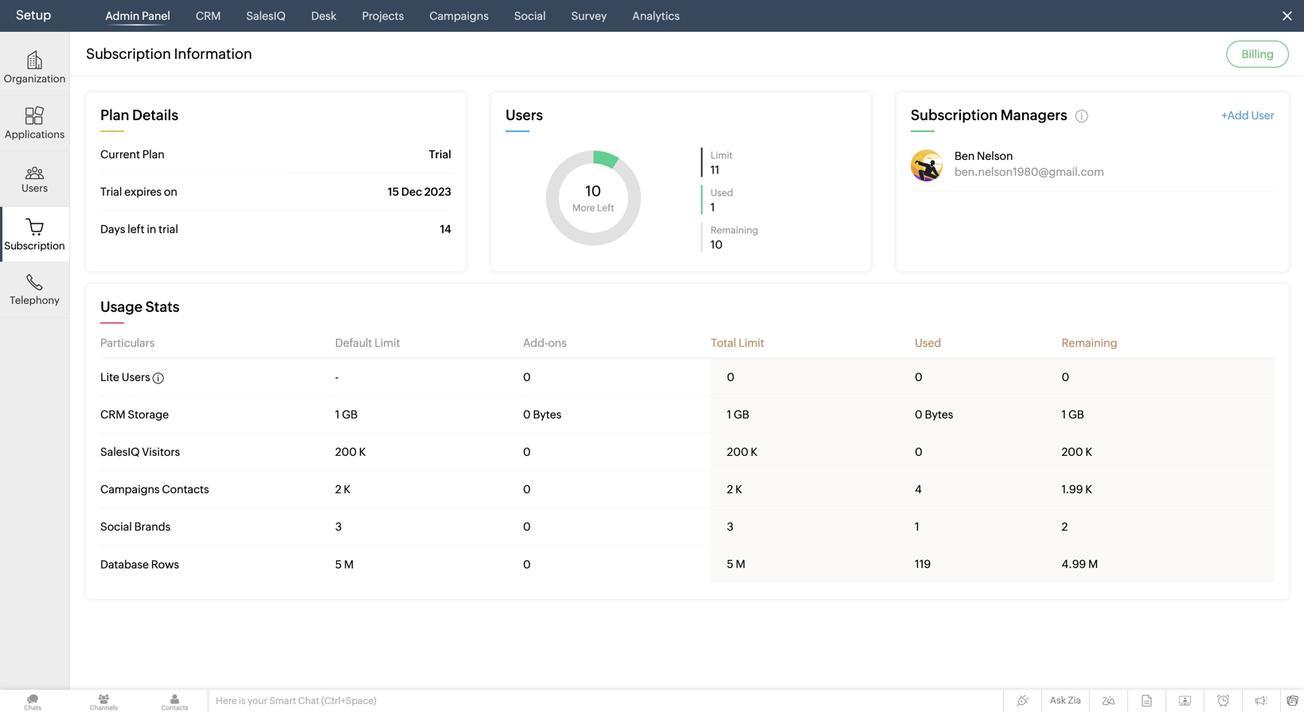 Task type: locate. For each thing, give the bounding box(es) containing it.
0 horizontal spatial 5 m
[[335, 559, 354, 571]]

m
[[736, 558, 746, 571], [1089, 558, 1098, 571], [344, 559, 354, 571]]

0 horizontal spatial 200 k
[[335, 446, 366, 459]]

1 gb from the left
[[342, 408, 358, 421]]

trial up 2023
[[429, 148, 451, 161]]

2 200 from the left
[[727, 446, 749, 459]]

users
[[506, 107, 543, 123], [21, 182, 48, 194], [122, 371, 150, 384]]

subscription for subscription managers
[[911, 107, 998, 123]]

particulars
[[100, 337, 155, 350]]

200 k
[[335, 446, 366, 459], [727, 446, 758, 459], [1062, 446, 1092, 459]]

0 bytes
[[523, 408, 562, 421], [915, 408, 953, 421]]

0 horizontal spatial salesiq
[[100, 446, 140, 459]]

2 horizontal spatial 1 gb
[[1062, 408, 1084, 421]]

is
[[239, 696, 246, 707]]

salesiq
[[246, 10, 286, 22], [100, 446, 140, 459]]

subscription down admin
[[86, 46, 171, 62]]

1 vertical spatial crm
[[100, 408, 125, 421]]

1 horizontal spatial crm
[[196, 10, 221, 22]]

ask zia
[[1050, 696, 1081, 706]]

0 horizontal spatial users
[[21, 182, 48, 194]]

0 horizontal spatial social
[[100, 521, 132, 534]]

1 horizontal spatial 200 k
[[727, 446, 758, 459]]

current plan
[[100, 148, 165, 161]]

0 horizontal spatial bytes
[[533, 408, 562, 421]]

1.99 k
[[1062, 483, 1092, 496]]

k
[[359, 446, 366, 459], [751, 446, 758, 459], [1086, 446, 1092, 459], [344, 483, 351, 496], [736, 483, 742, 496], [1086, 483, 1092, 496]]

smart
[[269, 696, 296, 707]]

campaigns left social link
[[429, 10, 489, 22]]

add-
[[523, 337, 548, 350]]

10 more left
[[572, 183, 614, 213]]

0 vertical spatial plan
[[100, 107, 129, 123]]

contacts image
[[142, 690, 208, 713]]

2 3 from the left
[[727, 521, 734, 534]]

on
[[164, 186, 177, 198]]

2 0 bytes from the left
[[915, 408, 953, 421]]

0 bytes up 4
[[915, 408, 953, 421]]

crm up "information" on the left top
[[196, 10, 221, 22]]

database
[[100, 559, 149, 571]]

0 horizontal spatial 3
[[335, 521, 342, 534]]

1 vertical spatial remaining
[[1062, 337, 1118, 350]]

1 horizontal spatial 200
[[727, 446, 749, 459]]

crm
[[196, 10, 221, 22], [100, 408, 125, 421]]

1 gb down -
[[335, 408, 358, 421]]

10 inside used 1 remaining 10
[[711, 238, 723, 251]]

0 vertical spatial campaigns
[[429, 10, 489, 22]]

0 horizontal spatial subscription
[[4, 240, 65, 252]]

2
[[335, 483, 341, 496], [727, 483, 733, 496], [1062, 521, 1068, 534]]

crm storage
[[100, 408, 169, 421]]

1 horizontal spatial gb
[[734, 408, 749, 421]]

0 vertical spatial users
[[506, 107, 543, 123]]

plan
[[100, 107, 129, 123], [142, 148, 165, 161]]

panel
[[142, 10, 170, 22]]

trial left expires
[[100, 186, 122, 198]]

trial for trial expires on
[[100, 186, 122, 198]]

1 horizontal spatial 2 k
[[727, 483, 742, 496]]

0 horizontal spatial crm
[[100, 408, 125, 421]]

limit right default
[[374, 337, 400, 350]]

2 5 from the left
[[335, 559, 342, 571]]

social left the brands
[[100, 521, 132, 534]]

3 m from the left
[[344, 559, 354, 571]]

telephony link
[[0, 263, 69, 319]]

gb up 1.99 k
[[1069, 408, 1084, 421]]

0 horizontal spatial 10
[[586, 183, 601, 199]]

1 horizontal spatial 1 gb
[[727, 408, 749, 421]]

0 vertical spatial remaining
[[711, 225, 758, 236]]

telephony
[[10, 295, 60, 307]]

1 vertical spatial trial
[[100, 186, 122, 198]]

3
[[335, 521, 342, 534], [727, 521, 734, 534]]

1 vertical spatial social
[[100, 521, 132, 534]]

2 horizontal spatial users
[[506, 107, 543, 123]]

1 vertical spatial campaigns
[[100, 483, 160, 496]]

2 horizontal spatial gb
[[1069, 408, 1084, 421]]

1 horizontal spatial m
[[736, 558, 746, 571]]

subscription
[[86, 46, 171, 62], [911, 107, 998, 123], [4, 240, 65, 252]]

2 horizontal spatial m
[[1089, 558, 1098, 571]]

1 gb up the 1.99
[[1062, 408, 1084, 421]]

200
[[335, 446, 357, 459], [727, 446, 749, 459], [1062, 446, 1083, 459]]

limit
[[711, 150, 733, 161], [374, 337, 400, 350], [739, 337, 764, 350]]

5
[[727, 558, 734, 571], [335, 559, 342, 571]]

1 200 from the left
[[335, 446, 357, 459]]

1 down the 11
[[711, 201, 715, 214]]

projects link
[[356, 0, 410, 32]]

5 m
[[727, 558, 746, 571], [335, 559, 354, 571]]

14
[[440, 223, 451, 236]]

1 horizontal spatial 3
[[727, 521, 734, 534]]

119
[[915, 558, 931, 571]]

2 5 m from the left
[[335, 559, 354, 571]]

crm link
[[189, 0, 227, 32]]

social left survey
[[514, 10, 546, 22]]

limit right total
[[739, 337, 764, 350]]

subscription up telephony link
[[4, 240, 65, 252]]

0 vertical spatial 10
[[586, 183, 601, 199]]

1 gb
[[335, 408, 358, 421], [727, 408, 749, 421], [1062, 408, 1084, 421]]

1 down 4
[[915, 521, 920, 534]]

1 horizontal spatial social
[[514, 10, 546, 22]]

1 down -
[[335, 408, 340, 421]]

1
[[711, 201, 715, 214], [335, 408, 340, 421], [727, 408, 732, 421], [1062, 408, 1066, 421], [915, 521, 920, 534]]

salesiq right crm link
[[246, 10, 286, 22]]

2 vertical spatial users
[[122, 371, 150, 384]]

10 up more
[[586, 183, 601, 199]]

chats image
[[0, 690, 65, 713]]

0 horizontal spatial plan
[[100, 107, 129, 123]]

1 horizontal spatial plan
[[142, 148, 165, 161]]

left
[[597, 203, 614, 213]]

default limit
[[335, 337, 400, 350]]

used 1 remaining 10
[[711, 188, 758, 251]]

applications link
[[0, 96, 69, 151]]

gb down the total limit
[[734, 408, 749, 421]]

4
[[915, 483, 922, 496]]

1 1 gb from the left
[[335, 408, 358, 421]]

salesiq for salesiq
[[246, 10, 286, 22]]

survey
[[571, 10, 607, 22]]

0
[[523, 371, 531, 384], [727, 371, 735, 384], [915, 371, 923, 384], [1062, 371, 1069, 384], [523, 408, 531, 421], [915, 408, 923, 421], [523, 446, 531, 459], [915, 446, 923, 459], [523, 483, 531, 496], [523, 521, 531, 534], [523, 559, 531, 571]]

0 horizontal spatial 5
[[335, 559, 342, 571]]

users link
[[0, 151, 69, 207]]

campaigns for campaigns contacts
[[100, 483, 160, 496]]

0 horizontal spatial 200
[[335, 446, 357, 459]]

stats
[[145, 299, 180, 315]]

1 horizontal spatial 5 m
[[727, 558, 746, 571]]

0 horizontal spatial campaigns
[[100, 483, 160, 496]]

campaigns up the social brands
[[100, 483, 160, 496]]

1 horizontal spatial used
[[915, 337, 941, 350]]

1 vertical spatial plan
[[142, 148, 165, 161]]

0 vertical spatial used
[[711, 188, 733, 198]]

0 horizontal spatial 0 bytes
[[523, 408, 562, 421]]

1 horizontal spatial campaigns
[[429, 10, 489, 22]]

gb
[[342, 408, 358, 421], [734, 408, 749, 421], [1069, 408, 1084, 421]]

gb down default
[[342, 408, 358, 421]]

details
[[132, 107, 178, 123]]

1 vertical spatial users
[[21, 182, 48, 194]]

2 horizontal spatial subscription
[[911, 107, 998, 123]]

0 horizontal spatial 2 k
[[335, 483, 351, 496]]

2 horizontal spatial 200
[[1062, 446, 1083, 459]]

1 horizontal spatial trial
[[429, 148, 451, 161]]

limit up the 11
[[711, 150, 733, 161]]

0 horizontal spatial 1 gb
[[335, 408, 358, 421]]

organization
[[4, 73, 66, 85]]

1 vertical spatial subscription
[[911, 107, 998, 123]]

2 horizontal spatial 200 k
[[1062, 446, 1092, 459]]

plan up current
[[100, 107, 129, 123]]

1 0 bytes from the left
[[523, 408, 562, 421]]

0 horizontal spatial limit
[[374, 337, 400, 350]]

1 vertical spatial 10
[[711, 238, 723, 251]]

1 horizontal spatial bytes
[[925, 408, 953, 421]]

0 horizontal spatial m
[[344, 559, 354, 571]]

3 200 k from the left
[[1062, 446, 1092, 459]]

crm for crm
[[196, 10, 221, 22]]

0 vertical spatial crm
[[196, 10, 221, 22]]

1 vertical spatial salesiq
[[100, 446, 140, 459]]

0 vertical spatial trial
[[429, 148, 451, 161]]

salesiq down crm storage
[[100, 446, 140, 459]]

used inside used 1 remaining 10
[[711, 188, 733, 198]]

campaigns
[[429, 10, 489, 22], [100, 483, 160, 496]]

0 bytes down add-ons
[[523, 408, 562, 421]]

desk
[[311, 10, 337, 22]]

+add user
[[1222, 109, 1275, 122]]

information
[[174, 46, 252, 62]]

total
[[711, 337, 736, 350]]

1 gb down the total limit
[[727, 408, 749, 421]]

1 horizontal spatial 0 bytes
[[915, 408, 953, 421]]

social brands
[[100, 521, 171, 534]]

0 vertical spatial social
[[514, 10, 546, 22]]

admin panel
[[105, 10, 170, 22]]

crm left 'storage'
[[100, 408, 125, 421]]

1 horizontal spatial salesiq
[[246, 10, 286, 22]]

1 200 k from the left
[[335, 446, 366, 459]]

2 200 k from the left
[[727, 446, 758, 459]]

in
[[147, 223, 156, 236]]

2 gb from the left
[[734, 408, 749, 421]]

1 horizontal spatial 10
[[711, 238, 723, 251]]

2 horizontal spatial 2
[[1062, 521, 1068, 534]]

10
[[586, 183, 601, 199], [711, 238, 723, 251]]

(ctrl+space)
[[321, 696, 376, 707]]

dec
[[401, 186, 422, 198]]

used for used
[[915, 337, 941, 350]]

campaigns inside campaigns link
[[429, 10, 489, 22]]

ons
[[548, 337, 567, 350]]

0 vertical spatial subscription
[[86, 46, 171, 62]]

0 horizontal spatial used
[[711, 188, 733, 198]]

1 horizontal spatial 5
[[727, 558, 734, 571]]

1 vertical spatial used
[[915, 337, 941, 350]]

2 k
[[335, 483, 351, 496], [727, 483, 742, 496]]

add-ons
[[523, 337, 567, 350]]

1 horizontal spatial users
[[122, 371, 150, 384]]

subscription up ben
[[911, 107, 998, 123]]

plan right current
[[142, 148, 165, 161]]

10 inside 10 more left
[[586, 183, 601, 199]]

0 horizontal spatial gb
[[342, 408, 358, 421]]

2 horizontal spatial limit
[[739, 337, 764, 350]]

1 horizontal spatial subscription
[[86, 46, 171, 62]]

channels image
[[71, 690, 136, 713]]

10 down the 11
[[711, 238, 723, 251]]

0 horizontal spatial trial
[[100, 186, 122, 198]]

1 horizontal spatial remaining
[[1062, 337, 1118, 350]]

1 5 m from the left
[[727, 558, 746, 571]]

0 vertical spatial salesiq
[[246, 10, 286, 22]]



Task type: describe. For each thing, give the bounding box(es) containing it.
applications
[[5, 128, 65, 140]]

default
[[335, 337, 372, 350]]

ben
[[955, 150, 975, 162]]

2 2 k from the left
[[727, 483, 742, 496]]

trial
[[159, 223, 178, 236]]

zia
[[1068, 696, 1081, 706]]

1 horizontal spatial 2
[[727, 483, 733, 496]]

usage
[[100, 299, 143, 315]]

rows
[[151, 559, 179, 571]]

limit 11
[[711, 150, 733, 176]]

contacts
[[162, 483, 209, 496]]

subscription for subscription information
[[86, 46, 171, 62]]

+add user link
[[1222, 108, 1275, 123]]

desk link
[[305, 0, 343, 32]]

here
[[216, 696, 237, 707]]

1 3 from the left
[[335, 521, 342, 534]]

expires
[[124, 186, 162, 198]]

left
[[128, 223, 145, 236]]

1 down total
[[727, 408, 732, 421]]

trial expires on
[[100, 186, 177, 198]]

projects
[[362, 10, 404, 22]]

billing link
[[1227, 41, 1289, 68]]

+add
[[1222, 109, 1249, 122]]

1.99
[[1062, 483, 1083, 496]]

more
[[572, 203, 595, 213]]

user
[[1251, 109, 1275, 122]]

ask
[[1050, 696, 1066, 706]]

days left in trial
[[100, 223, 178, 236]]

ben nelson ben.nelson1980@gmail.com
[[955, 150, 1104, 178]]

current
[[100, 148, 140, 161]]

billing
[[1242, 48, 1274, 61]]

campaigns link
[[423, 0, 495, 32]]

plan details
[[100, 107, 178, 123]]

social for social
[[514, 10, 546, 22]]

limit for default limit
[[374, 337, 400, 350]]

subscription managers
[[911, 107, 1068, 123]]

trial for trial
[[429, 148, 451, 161]]

2 m from the left
[[1089, 558, 1098, 571]]

days
[[100, 223, 125, 236]]

salesiq link
[[240, 0, 292, 32]]

lite users
[[100, 371, 153, 384]]

admin
[[105, 10, 140, 22]]

1 5 from the left
[[727, 558, 734, 571]]

salesiq visitors
[[100, 446, 180, 459]]

total limit
[[711, 337, 764, 350]]

subscription information
[[86, 46, 252, 62]]

1 2 k from the left
[[335, 483, 351, 496]]

database rows
[[100, 559, 179, 571]]

managers
[[1001, 107, 1068, 123]]

4.99 m
[[1062, 558, 1098, 571]]

usage stats
[[100, 299, 180, 315]]

visitors
[[142, 446, 180, 459]]

1 up the 1.99
[[1062, 408, 1066, 421]]

setup
[[16, 8, 51, 22]]

lite
[[100, 371, 119, 384]]

used for used 1 remaining 10
[[711, 188, 733, 198]]

salesiq for salesiq visitors
[[100, 446, 140, 459]]

analytics link
[[626, 0, 686, 32]]

crm for crm storage
[[100, 408, 125, 421]]

1 bytes from the left
[[533, 408, 562, 421]]

limit for total limit
[[739, 337, 764, 350]]

social link
[[508, 0, 552, 32]]

1 m from the left
[[736, 558, 746, 571]]

15
[[388, 186, 399, 198]]

2 1 gb from the left
[[727, 408, 749, 421]]

2 bytes from the left
[[925, 408, 953, 421]]

4.99
[[1062, 558, 1086, 571]]

here is your smart chat (ctrl+space)
[[216, 696, 376, 707]]

2 vertical spatial subscription
[[4, 240, 65, 252]]

organization link
[[0, 40, 69, 96]]

analytics
[[632, 10, 680, 22]]

subscription link
[[0, 207, 69, 263]]

0 horizontal spatial remaining
[[711, 225, 758, 236]]

your
[[248, 696, 267, 707]]

brands
[[134, 521, 171, 534]]

admin panel link
[[99, 0, 177, 32]]

3 200 from the left
[[1062, 446, 1083, 459]]

15 dec 2023
[[388, 186, 451, 198]]

3 gb from the left
[[1069, 408, 1084, 421]]

campaigns for campaigns
[[429, 10, 489, 22]]

3 1 gb from the left
[[1062, 408, 1084, 421]]

campaigns contacts
[[100, 483, 209, 496]]

0 horizontal spatial 2
[[335, 483, 341, 496]]

social for social brands
[[100, 521, 132, 534]]

nelson
[[977, 150, 1013, 162]]

11
[[711, 164, 720, 176]]

1 horizontal spatial limit
[[711, 150, 733, 161]]

2023
[[424, 186, 451, 198]]

chat
[[298, 696, 319, 707]]

1 inside used 1 remaining 10
[[711, 201, 715, 214]]

storage
[[128, 408, 169, 421]]

ben.nelson1980@gmail.com
[[955, 166, 1104, 178]]

-
[[335, 371, 339, 384]]

survey link
[[565, 0, 613, 32]]



Task type: vqa. For each thing, say whether or not it's contained in the screenshot.
Smart
yes



